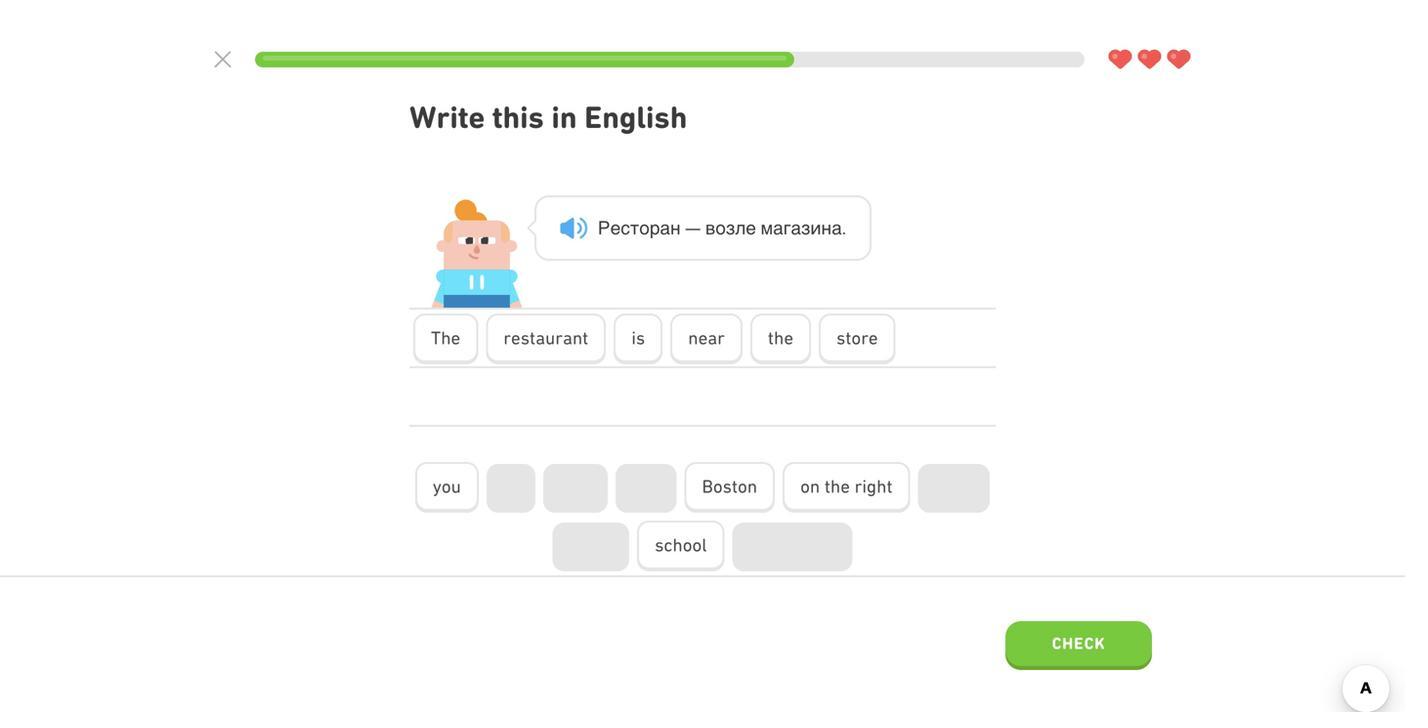 Task type: describe. For each thing, give the bounding box(es) containing it.
on the right button
[[783, 462, 910, 513]]

в о з л е
[[706, 217, 756, 238]]

restaurant
[[504, 328, 589, 349]]

1 а from the left
[[660, 217, 670, 238]]

2 е from the left
[[746, 217, 756, 238]]

boston
[[702, 476, 758, 497]]

is
[[632, 328, 645, 349]]

л
[[735, 217, 746, 238]]

.
[[842, 217, 847, 238]]

you
[[433, 476, 461, 497]]

р
[[650, 217, 660, 238]]

the
[[431, 328, 461, 349]]

1 н from the left
[[670, 217, 681, 238]]

р е с т о р а н
[[598, 217, 681, 238]]

1 о from the left
[[639, 217, 650, 238]]

3 а from the left
[[791, 217, 801, 238]]

м
[[761, 217, 773, 238]]

в
[[706, 217, 716, 238]]

the button
[[751, 314, 811, 364]]

near
[[688, 328, 725, 349]]

on
[[801, 476, 820, 497]]

и
[[811, 217, 822, 238]]

2 з from the left
[[801, 217, 811, 238]]

1 vertical spatial the
[[825, 476, 850, 497]]

1 е from the left
[[611, 217, 621, 238]]

school
[[655, 535, 707, 556]]

school button
[[637, 521, 725, 572]]

—
[[685, 217, 701, 238]]



Task type: locate. For each thing, give the bounding box(es) containing it.
0 vertical spatial the
[[768, 328, 794, 349]]

0 horizontal spatial о
[[639, 217, 650, 238]]

е left м
[[746, 217, 756, 238]]

this
[[492, 99, 544, 135]]

1 horizontal spatial the
[[825, 476, 850, 497]]

т
[[630, 217, 639, 238]]

н left the . at the right
[[822, 217, 832, 238]]

р
[[598, 217, 611, 238]]

1 з from the left
[[726, 217, 735, 238]]

з
[[726, 217, 735, 238], [801, 217, 811, 238]]

1 horizontal spatial о
[[716, 217, 726, 238]]

write this in english
[[410, 99, 688, 135]]

е
[[611, 217, 621, 238], [746, 217, 756, 238]]

is button
[[614, 314, 663, 364]]

н
[[670, 217, 681, 238], [822, 217, 832, 238]]

з right г
[[801, 217, 811, 238]]

near button
[[671, 314, 743, 364]]

2 а from the left
[[773, 217, 784, 238]]

the right near
[[768, 328, 794, 349]]

the
[[768, 328, 794, 349], [825, 476, 850, 497]]

о right с
[[639, 217, 650, 238]]

г
[[784, 217, 791, 238]]

0 horizontal spatial з
[[726, 217, 735, 238]]

2 о from the left
[[716, 217, 726, 238]]

right
[[855, 476, 893, 497]]

store button
[[819, 314, 896, 364]]

progress bar
[[255, 52, 1085, 67]]

the right on
[[825, 476, 850, 497]]

restaurant button
[[486, 314, 606, 364]]

о left л
[[716, 217, 726, 238]]

а
[[660, 217, 670, 238], [773, 217, 784, 238], [791, 217, 801, 238], [832, 217, 842, 238]]

0 horizontal spatial е
[[611, 217, 621, 238]]

store
[[837, 328, 878, 349]]

0 horizontal spatial the
[[768, 328, 794, 349]]

4 а from the left
[[832, 217, 842, 238]]

о
[[639, 217, 650, 238], [716, 217, 726, 238]]

1 horizontal spatial н
[[822, 217, 832, 238]]

с
[[621, 217, 630, 238]]

1 horizontal spatial е
[[746, 217, 756, 238]]

е left т
[[611, 217, 621, 238]]

english
[[585, 99, 688, 135]]

check
[[1052, 634, 1106, 653]]

м а г а з и н а .
[[761, 217, 847, 238]]

boston button
[[685, 462, 775, 513]]

0 horizontal spatial н
[[670, 217, 681, 238]]

the button
[[413, 314, 478, 364]]

1 horizontal spatial з
[[801, 217, 811, 238]]

write
[[410, 99, 485, 135]]

on the right
[[801, 476, 893, 497]]

з right в at the right of page
[[726, 217, 735, 238]]

н left —
[[670, 217, 681, 238]]

in
[[552, 99, 577, 135]]

you button
[[415, 462, 479, 513]]

check button
[[1006, 622, 1152, 670]]

2 н from the left
[[822, 217, 832, 238]]



Task type: vqa. For each thing, say whether or not it's contained in the screenshot.
the middle I
no



